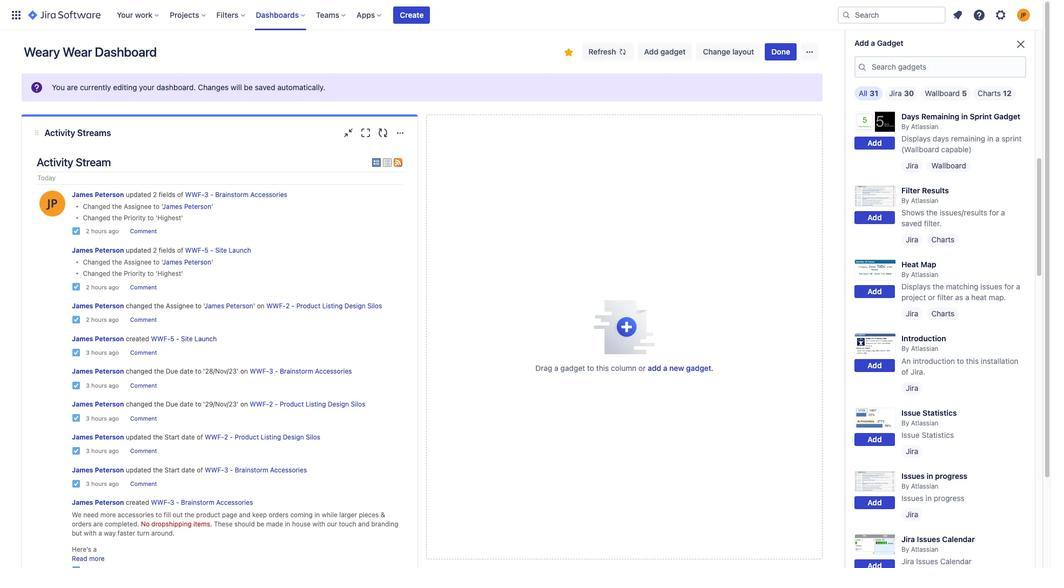 Task type: locate. For each thing, give the bounding box(es) containing it.
0 vertical spatial saved
[[901, 71, 922, 80]]

are inside we need more accessories to fill out the product page and keep orders coming in while larger pieces & orders are completed.
[[93, 520, 103, 528]]

add down introduction image
[[868, 361, 882, 370]]

banner
[[0, 0, 1043, 30]]

0 vertical spatial activity
[[45, 128, 75, 138]]

brainstorm inside james peterson updated 2 fields of wwf-3 - brainstorm accessories changed the assignee to ' james peterson ' changed the priority to 'highest'
[[215, 190, 249, 198]]

2 start from the top
[[165, 466, 180, 474]]

atlassian down the map
[[911, 271, 938, 279]]

be
[[244, 83, 253, 92], [257, 520, 264, 528]]

2 issue from the top
[[901, 430, 920, 439]]

1 by from the top
[[901, 38, 909, 46]]

to inside we need more accessories to fill out the product page and keep orders coming in while larger pieces & orders are completed.
[[156, 511, 162, 519]]

atlassian right issue statistics image
[[911, 419, 938, 427]]

activity up the activity stream
[[45, 128, 75, 138]]

4 updated from the top
[[126, 466, 151, 474]]

4 3 hours ago from the top
[[86, 448, 119, 454]]

'highest' for wwf-5 - site launch
[[156, 270, 183, 278]]

1 vertical spatial gadget
[[994, 112, 1020, 121]]

comment link for ' on
[[130, 317, 157, 323]]

wwf-3 - brainstorm accessories link for changed the due date to '28/nov/23' on
[[250, 367, 352, 376]]

saved down resolved
[[901, 71, 922, 80]]

comment link for james peterson updated the start date of wwf-3 - brainstorm accessories
[[130, 481, 157, 487]]

7 by from the top
[[901, 482, 909, 490]]

0 vertical spatial project
[[975, 60, 1000, 69]]

hours for james peterson updated the start date of wwf-3 - brainstorm accessories
[[91, 481, 107, 487]]

5 hours from the top
[[91, 382, 107, 389]]

3 hours from the top
[[91, 317, 107, 323]]

james peterson changed the assignee to ' james peterson ' on wwf-2 - product listing design silos
[[72, 302, 382, 310]]

3 comment link from the top
[[130, 317, 157, 323]]

0 horizontal spatial with
[[84, 530, 97, 538]]

add button down introduction image
[[854, 359, 895, 372]]

assignee
[[124, 202, 152, 210], [124, 258, 152, 266], [166, 302, 194, 310]]

peterson for james peterson changed the assignee to ' james peterson ' on wwf-2 - product listing design silos
[[95, 302, 124, 310]]

james peterson changed the due date to '29/nov/23' on wwf-2 - product listing design silos
[[72, 400, 365, 408]]

atlassian inside "filter results by atlassian shows the issues/results for a saved filter."
[[911, 197, 938, 205]]

0 horizontal spatial and
[[239, 511, 250, 519]]

2 2 hours ago from the top
[[86, 284, 119, 290]]

or up the 12
[[1002, 60, 1009, 69]]

atlassian down days
[[911, 123, 938, 131]]

3 inside james peterson updated 2 fields of wwf-3 - brainstorm accessories changed the assignee to ' james peterson ' changed the priority to 'highest'
[[204, 190, 209, 198]]

0 horizontal spatial site
[[181, 335, 193, 343]]

date
[[180, 367, 193, 376], [180, 400, 193, 408], [181, 433, 195, 441], [181, 466, 195, 474]]

your profile and settings image
[[1017, 8, 1030, 21]]

'highest'
[[156, 214, 183, 222], [156, 270, 183, 278]]

made
[[266, 520, 283, 528]]

and up should
[[239, 511, 250, 519]]

1 vertical spatial vs.
[[985, 49, 995, 58]]

james peterson link
[[72, 190, 124, 198], [162, 202, 211, 210], [72, 246, 124, 254], [162, 258, 211, 266], [72, 302, 124, 310], [204, 302, 253, 310], [72, 335, 124, 343], [72, 367, 124, 376], [72, 400, 124, 408], [72, 433, 124, 441], [72, 466, 124, 474], [72, 499, 124, 507]]

drag a gadget to this column or add a new gadget .
[[535, 363, 714, 373]]

activity up today
[[37, 156, 73, 169]]

project up charts 12
[[975, 60, 1000, 69]]

add gadget
[[644, 47, 686, 56]]

2 vertical spatial displays
[[901, 282, 931, 291]]

by inside 'issue statistics by atlassian issue statistics'
[[901, 419, 909, 427]]

heat map by atlassian displays the matching issues for a project or filter as a heat map.
[[901, 260, 1020, 302]]

1 fields from the top
[[159, 190, 175, 198]]

gadget down search field
[[877, 38, 903, 48]]

6 hours from the top
[[91, 415, 107, 422]]

charts up the map
[[931, 235, 955, 244]]

gadget left change on the top
[[660, 47, 686, 56]]

1 vertical spatial be
[[257, 520, 264, 528]]

add right refresh image
[[644, 47, 658, 56]]

for inside created vs. resolved chart by atlassian displays created issues vs. resolved issues for a project or saved filter.
[[957, 60, 967, 69]]

due down james peterson created wwf-5 - site launch
[[166, 367, 178, 376]]

by down filter at the top right
[[901, 197, 909, 205]]

in inside these should be made in house with our touch and branding but with a way faster turn around.
[[285, 520, 290, 528]]

1 vertical spatial wwf-5 - site launch link
[[151, 335, 217, 343]]

3 hours ago for james peterson updated the start date of wwf-2 - product listing design silos
[[86, 448, 119, 454]]

james
[[72, 190, 93, 198], [162, 202, 182, 210], [72, 246, 93, 254], [162, 258, 182, 266], [72, 302, 93, 310], [204, 302, 224, 310], [72, 335, 93, 343], [72, 367, 93, 376], [72, 400, 93, 408], [72, 433, 93, 441], [72, 466, 93, 474], [72, 499, 93, 507]]

1 horizontal spatial silos
[[351, 400, 365, 408]]

by right jira issues calendar 'image'
[[901, 545, 909, 554]]

this left the column
[[596, 363, 609, 373]]

atlassian inside jira issues calendar by atlassian jira issues calendar
[[911, 545, 938, 554]]

0 vertical spatial fields
[[159, 190, 175, 198]]

1 add button from the top
[[854, 52, 895, 65]]

1 vertical spatial 5
[[204, 246, 208, 254]]

due for '29/nov/23'
[[166, 400, 178, 408]]

5 left charts 12
[[962, 89, 967, 98]]

1 horizontal spatial are
[[93, 520, 103, 528]]

3 task image from the top
[[72, 414, 80, 423]]

8 by from the top
[[901, 545, 909, 554]]

we need more accessories to fill out the product page and keep orders coming in while larger pieces & orders are completed.
[[72, 511, 385, 528]]

displays up the (wallboard
[[901, 134, 931, 143]]

0 vertical spatial vs.
[[932, 27, 943, 36]]

2 vertical spatial changed
[[126, 400, 152, 408]]

3 atlassian from the top
[[911, 197, 938, 205]]

2 comment from the top
[[130, 284, 157, 290]]

2 3 hours ago from the top
[[86, 382, 119, 389]]

0 vertical spatial silos
[[367, 302, 382, 310]]

in inside we need more accessories to fill out the product page and keep orders coming in while larger pieces & orders are completed.
[[314, 511, 320, 519]]

filter. down shows
[[924, 219, 942, 228]]

atlassian inside issues in progress by atlassian issues in progress
[[911, 482, 938, 490]]

atlassian down created
[[911, 38, 938, 46]]

priority inside the james peterson updated 2 fields of wwf-5 - site launch changed the assignee to ' james peterson ' changed the priority to 'highest'
[[124, 270, 146, 278]]

1 'highest' from the top
[[156, 214, 183, 222]]

filter. inside "filter results by atlassian shows the issues/results for a saved filter."
[[924, 219, 942, 228]]

2 hours ago
[[86, 228, 119, 235], [86, 284, 119, 290], [86, 317, 119, 323]]

1 horizontal spatial gadget
[[660, 47, 686, 56]]

by down days
[[901, 123, 909, 131]]

comment
[[130, 228, 157, 235], [130, 284, 157, 290], [130, 317, 157, 323], [130, 350, 157, 356], [130, 382, 157, 389], [130, 415, 157, 422], [130, 448, 157, 454], [130, 481, 157, 487]]

start for wwf-2 - product listing design silos
[[165, 433, 180, 441]]

0 vertical spatial filter.
[[924, 71, 942, 80]]

in left sprint
[[961, 112, 968, 121]]

1 filter. from the top
[[924, 71, 942, 80]]

gadget right the new
[[686, 363, 711, 373]]

activity for activity streams
[[45, 128, 75, 138]]

2 vertical spatial issues
[[980, 282, 1002, 291]]

1 task image from the top
[[72, 283, 80, 291]]

3 displays from the top
[[901, 282, 931, 291]]

0 vertical spatial gadget
[[877, 38, 903, 48]]

0 vertical spatial product
[[296, 302, 320, 310]]

date for 3
[[180, 367, 193, 376]]

add inside button
[[644, 47, 658, 56]]

gadget inside button
[[660, 47, 686, 56]]

displays down heat
[[901, 282, 931, 291]]

change
[[703, 47, 730, 56]]

way
[[104, 530, 116, 538]]

task image
[[72, 283, 80, 291], [72, 348, 80, 357], [72, 381, 80, 390], [72, 447, 80, 455], [72, 480, 80, 488]]

3 comment from the top
[[130, 317, 157, 323]]

more up completed.
[[100, 511, 116, 519]]

on for changed the due date to '29/nov/23' on
[[240, 400, 248, 408]]

issues in progress by atlassian issues in progress
[[901, 471, 967, 503]]

and inside we need more accessories to fill out the product page and keep orders coming in while larger pieces & orders are completed.
[[239, 511, 250, 519]]

4 add button from the top
[[854, 285, 895, 298]]

or left filter
[[928, 293, 935, 302]]

wallboard for wallboard 5
[[925, 89, 960, 98]]

more
[[100, 511, 116, 519], [89, 555, 105, 563]]

start for wwf-3 - brainstorm accessories
[[165, 466, 180, 474]]

primary element
[[6, 0, 838, 30]]

1 comment link from the top
[[130, 228, 157, 235]]

'highest' inside james peterson updated 2 fields of wwf-3 - brainstorm accessories changed the assignee to ' james peterson ' changed the priority to 'highest'
[[156, 214, 183, 222]]

column
[[611, 363, 636, 373]]

jira for introduction
[[906, 383, 918, 392]]

atlassian right jira issues calendar 'image'
[[911, 545, 938, 554]]

charts
[[931, 87, 955, 96], [978, 89, 1001, 98], [931, 235, 955, 244], [931, 309, 955, 318]]

2 vertical spatial on
[[240, 400, 248, 408]]

add button down issue statistics image
[[854, 433, 895, 446]]

2 due from the top
[[166, 400, 178, 408]]

2 vertical spatial 5
[[170, 335, 174, 343]]

in
[[961, 112, 968, 121], [987, 134, 993, 143], [927, 471, 933, 481], [926, 494, 932, 503], [314, 511, 320, 519], [285, 520, 290, 528]]

filter. down resolved
[[924, 71, 942, 80]]

4 comment link from the top
[[130, 350, 157, 356]]

saved inside created vs. resolved chart by atlassian displays created issues vs. resolved issues for a project or saved filter.
[[901, 71, 922, 80]]

no
[[141, 520, 150, 528]]

orders up made
[[269, 511, 288, 519]]

1 vertical spatial changed
[[126, 367, 152, 376]]

start up james peterson created wwf-3 - brainstorm accessories at the left of the page
[[165, 466, 180, 474]]

1 vertical spatial on
[[240, 367, 248, 376]]

issues up map.
[[980, 282, 1002, 291]]

2 comment link from the top
[[130, 284, 157, 290]]

add down the filter results image
[[868, 213, 882, 222]]

7 hours from the top
[[91, 448, 107, 454]]

1 vertical spatial orders
[[72, 520, 92, 528]]

streams
[[77, 128, 111, 138]]

add down issues in progress image
[[868, 498, 882, 507]]

0 vertical spatial created
[[933, 49, 959, 58]]

project inside created vs. resolved chart by atlassian displays created issues vs. resolved issues for a project or saved filter.
[[975, 60, 1000, 69]]

add button down days remaining in sprint gadget "image"
[[854, 137, 895, 150]]

2 by from the top
[[901, 123, 909, 131]]

add for days remaining in sprint gadget
[[868, 139, 882, 148]]

1 horizontal spatial orders
[[269, 511, 288, 519]]

add button for shows the issues/results for a saved filter.
[[854, 211, 895, 224]]

3 changed from the top
[[126, 400, 152, 408]]

5 atlassian from the top
[[911, 345, 938, 353]]

0 vertical spatial orders
[[269, 511, 288, 519]]

add button for issues in progress
[[854, 496, 895, 509]]

updated inside james peterson updated 2 fields of wwf-3 - brainstorm accessories changed the assignee to ' james peterson ' changed the priority to 'highest'
[[126, 190, 151, 198]]

1 3 hours ago from the top
[[86, 350, 119, 356]]

maximize activity streams image
[[359, 126, 372, 139]]

1 vertical spatial start
[[165, 466, 180, 474]]

2 vertical spatial wwf-2 - product listing design silos link
[[205, 433, 320, 441]]

are
[[67, 83, 78, 92], [93, 520, 103, 528]]

ago for james peterson changed the due date to '28/nov/23' on wwf-3 - brainstorm accessories
[[109, 382, 119, 389]]

remaining
[[951, 134, 985, 143]]

2 'highest' from the top
[[156, 270, 183, 278]]

atlassian down results
[[911, 197, 938, 205]]

issues/results
[[940, 208, 987, 217]]

2 updated from the top
[[126, 246, 151, 254]]

5 inside the james peterson updated 2 fields of wwf-5 - site launch changed the assignee to ' james peterson ' changed the priority to 'highest'
[[204, 246, 208, 254]]

vs. down chart in the top right of the page
[[985, 49, 995, 58]]

8 comment link from the top
[[130, 481, 157, 487]]

0 vertical spatial wwf-5 - site launch link
[[185, 246, 251, 254]]

2
[[153, 190, 157, 198], [86, 228, 89, 235], [153, 246, 157, 254], [86, 284, 89, 290], [286, 302, 290, 310], [86, 317, 89, 323], [269, 400, 273, 408], [224, 433, 228, 441]]

add down heat map image
[[868, 287, 882, 296]]

issues
[[961, 49, 983, 58], [933, 60, 955, 69], [980, 282, 1002, 291]]

introduction image
[[854, 333, 896, 355]]

more inside the 'here's a read more'
[[89, 555, 105, 563]]

in left while
[[314, 511, 320, 519]]

5 3 hours ago from the top
[[86, 481, 119, 487]]

2 fields from the top
[[159, 246, 175, 254]]

1 vertical spatial and
[[358, 520, 369, 528]]

wwf-5 - site launch link
[[185, 246, 251, 254], [151, 335, 217, 343]]

add for introduction
[[868, 361, 882, 370]]

comment link
[[130, 228, 157, 235], [130, 284, 157, 290], [130, 317, 157, 323], [130, 350, 157, 356], [130, 382, 157, 389], [130, 415, 157, 422], [130, 448, 157, 454], [130, 481, 157, 487]]

1 comment from the top
[[130, 228, 157, 235]]

installation
[[981, 356, 1018, 365]]

statistics down jira.
[[923, 408, 957, 417]]

1 vertical spatial filter.
[[924, 219, 942, 228]]

comment link for james peterson changed the due date to '28/nov/23' on wwf-3 - brainstorm accessories
[[130, 382, 157, 389]]

atlassian inside created vs. resolved chart by atlassian displays created issues vs. resolved issues for a project or saved filter.
[[911, 38, 938, 46]]

add button down add a gadget
[[854, 52, 895, 65]]

'highest' for wwf-3 - brainstorm accessories
[[156, 214, 183, 222]]

7 atlassian from the top
[[911, 482, 938, 490]]

0 vertical spatial priority
[[124, 214, 146, 222]]

jira software image
[[28, 8, 101, 21], [28, 8, 101, 21]]

changed
[[126, 302, 152, 310], [126, 367, 152, 376], [126, 400, 152, 408]]

1 vertical spatial fields
[[159, 246, 175, 254]]

1 vertical spatial saved
[[255, 83, 275, 92]]

assignee inside the james peterson updated 2 fields of wwf-5 - site launch changed the assignee to ' james peterson ' changed the priority to 'highest'
[[124, 258, 152, 266]]

priority inside james peterson updated 2 fields of wwf-3 - brainstorm accessories changed the assignee to ' james peterson ' changed the priority to 'highest'
[[124, 214, 146, 222]]

stream
[[76, 156, 111, 169]]

'29/nov/23'
[[203, 400, 239, 408]]

editing
[[113, 83, 137, 92]]

be down keep
[[257, 520, 264, 528]]

6 comment link from the top
[[130, 415, 157, 422]]

6 comment from the top
[[130, 415, 157, 422]]

for up the wallboard 5
[[957, 60, 967, 69]]

charts down search gadgets field at top right
[[931, 87, 955, 96]]

for inside "filter results by atlassian shows the issues/results for a saved filter."
[[989, 208, 999, 217]]

2 changed from the top
[[126, 367, 152, 376]]

date for product
[[181, 433, 195, 441]]

this inside introduction by atlassian an introduction to this installation of jira.
[[966, 356, 979, 365]]

issues
[[901, 471, 925, 481], [901, 494, 924, 503], [917, 535, 940, 544], [916, 557, 938, 566]]

projects
[[170, 10, 199, 19]]

atlassian down introduction
[[911, 345, 938, 353]]

date up james peterson updated the start date of wwf-3 - brainstorm accessories at the bottom left
[[181, 433, 195, 441]]

2 hours ago for changed the assignee to '
[[86, 317, 119, 323]]

1 vertical spatial displays
[[901, 134, 931, 143]]

in right made
[[285, 520, 290, 528]]

filter
[[901, 186, 920, 195]]

task image
[[72, 227, 80, 236], [72, 315, 80, 324], [72, 414, 80, 423], [72, 566, 80, 568]]

or left add
[[638, 363, 646, 373]]

4 comment from the top
[[130, 350, 157, 356]]

james peterson updated 2 fields of wwf-3 - brainstorm accessories changed the assignee to ' james peterson ' changed the priority to 'highest'
[[72, 190, 287, 222]]

ago for james peterson updated the start date of wwf-2 - product listing design silos
[[109, 448, 119, 454]]

comment link for james peterson created wwf-5 - site launch
[[130, 350, 157, 356]]

1 vertical spatial for
[[989, 208, 999, 217]]

by right issue statistics image
[[901, 419, 909, 427]]

0 vertical spatial for
[[957, 60, 967, 69]]

atlassian inside days remaining in sprint gadget by atlassian displays days remaining in a sprint (wallboard capable)
[[911, 123, 938, 131]]

0 vertical spatial 2 hours ago
[[86, 228, 119, 235]]

more right read at bottom
[[89, 555, 105, 563]]

hours for ' on
[[91, 317, 107, 323]]

with left our
[[312, 520, 325, 528]]

7 comment from the top
[[130, 448, 157, 454]]

0 vertical spatial due
[[166, 367, 178, 376]]

wwf-2 - product listing design silos link
[[266, 302, 382, 310], [250, 400, 365, 408], [205, 433, 320, 441]]

issues right resolved
[[933, 60, 955, 69]]

wwf- inside the james peterson updated 2 fields of wwf-5 - site launch changed the assignee to ' james peterson ' changed the priority to 'highest'
[[185, 246, 204, 254]]

2 vertical spatial silos
[[306, 433, 320, 441]]

project inside heat map by atlassian displays the matching issues for a project or filter as a heat map.
[[901, 293, 926, 302]]

5 by from the top
[[901, 345, 909, 353]]

jira for created
[[906, 87, 918, 96]]

add button down heat map image
[[854, 285, 895, 298]]

displays
[[901, 49, 931, 58], [901, 134, 931, 143], [901, 282, 931, 291]]

apps button
[[353, 6, 386, 23]]

add down days remaining in sprint gadget "image"
[[868, 139, 882, 148]]

be inside these should be made in house with our touch and branding but with a way faster turn around.
[[257, 520, 264, 528]]

by
[[901, 38, 909, 46], [901, 123, 909, 131], [901, 197, 909, 205], [901, 271, 909, 279], [901, 345, 909, 353], [901, 419, 909, 427], [901, 482, 909, 490], [901, 545, 909, 554]]

0 vertical spatial are
[[67, 83, 78, 92]]

1 vertical spatial due
[[166, 400, 178, 408]]

0 vertical spatial assignee
[[124, 202, 152, 210]]

all
[[859, 89, 867, 98]]

0 vertical spatial on
[[257, 302, 265, 310]]

4 by from the top
[[901, 271, 909, 279]]

vs. right created
[[932, 27, 943, 36]]

james peterson updated the start date of wwf-2 - product listing design silos
[[72, 433, 320, 441]]

wallboard down capable)
[[931, 161, 966, 170]]

1 priority from the top
[[124, 214, 146, 222]]

by right issues in progress image
[[901, 482, 909, 490]]

date up james peterson updated the start date of wwf-2 - product listing design silos
[[180, 400, 193, 408]]

0 vertical spatial issue
[[901, 408, 921, 417]]

2 vertical spatial 2 hours ago
[[86, 317, 119, 323]]

introduction by atlassian an introduction to this installation of jira.
[[901, 334, 1018, 376]]

fields for wwf-5 - site launch
[[159, 246, 175, 254]]

are right "you"
[[67, 83, 78, 92]]

dropshipping
[[151, 520, 192, 528]]

5 add button from the top
[[854, 359, 895, 372]]

fields inside james peterson updated 2 fields of wwf-3 - brainstorm accessories changed the assignee to ' james peterson ' changed the priority to 'highest'
[[159, 190, 175, 198]]

statistics up issues in progress by atlassian issues in progress
[[922, 430, 954, 439]]

saved inside "filter results by atlassian shows the issues/results for a saved filter."
[[901, 219, 922, 228]]

add button down the filter results image
[[854, 211, 895, 224]]

orders up the but
[[72, 520, 92, 528]]

updated inside the james peterson updated 2 fields of wwf-5 - site launch changed the assignee to ' james peterson ' changed the priority to 'highest'
[[126, 246, 151, 254]]

a
[[871, 38, 875, 48], [969, 60, 973, 69], [995, 134, 1000, 143], [1001, 208, 1005, 217], [1016, 282, 1020, 291], [965, 293, 969, 302], [554, 363, 558, 373], [663, 363, 667, 373], [98, 530, 102, 538], [93, 545, 97, 553]]

6 atlassian from the top
[[911, 419, 938, 427]]

add
[[854, 38, 869, 48], [644, 47, 658, 56], [868, 54, 882, 63], [868, 139, 882, 148], [868, 213, 882, 222], [868, 287, 882, 296], [868, 361, 882, 370], [868, 435, 882, 444], [868, 498, 882, 507]]

0 vertical spatial more
[[100, 511, 116, 519]]

statistics
[[923, 408, 957, 417], [922, 430, 954, 439]]

4 hours from the top
[[91, 350, 107, 356]]

6 add button from the top
[[854, 433, 895, 446]]

resolved
[[945, 27, 978, 36]]

2 horizontal spatial silos
[[367, 302, 382, 310]]

2 priority from the top
[[124, 270, 146, 278]]

peterson for james peterson updated 2 fields of wwf-3 - brainstorm accessories changed the assignee to ' james peterson ' changed the priority to 'highest'
[[95, 190, 124, 198]]

the inside "filter results by atlassian shows the issues/results for a saved filter."
[[926, 208, 938, 217]]

listing
[[322, 302, 343, 310], [306, 400, 326, 408], [261, 433, 281, 441]]

atlassian right issues in progress image
[[911, 482, 938, 490]]

8 hours from the top
[[91, 481, 107, 487]]

james for james peterson updated the start date of wwf-3 - brainstorm accessories
[[72, 466, 93, 474]]

calendar
[[942, 535, 975, 544], [940, 557, 972, 566]]

6 by from the top
[[901, 419, 909, 427]]

start up james peterson updated the start date of wwf-3 - brainstorm accessories at the bottom left
[[165, 433, 180, 441]]

filters
[[216, 10, 239, 19]]

1 horizontal spatial 5
[[204, 246, 208, 254]]

3 task image from the top
[[72, 381, 80, 390]]

by down heat
[[901, 271, 909, 279]]

comment for james peterson changed the due date to '28/nov/23' on wwf-3 - brainstorm accessories
[[130, 382, 157, 389]]

product
[[296, 302, 320, 310], [280, 400, 304, 408], [235, 433, 259, 441]]

wallboard up 'remaining'
[[925, 89, 960, 98]]

banner containing your work
[[0, 0, 1043, 30]]

by inside issues in progress by atlassian issues in progress
[[901, 482, 909, 490]]

wwf-3 - brainstorm accessories link for created
[[151, 499, 253, 507]]

0 vertical spatial 'highest'
[[156, 214, 183, 222]]

1 updated from the top
[[126, 190, 151, 198]]

1 displays from the top
[[901, 49, 931, 58]]

1 vertical spatial launch
[[194, 335, 217, 343]]

add down issue statistics image
[[868, 435, 882, 444]]

add for filter results
[[868, 213, 882, 222]]

0 horizontal spatial are
[[67, 83, 78, 92]]

1 vertical spatial assignee
[[124, 258, 152, 266]]

2 atlassian from the top
[[911, 123, 938, 131]]

0 vertical spatial or
[[1002, 60, 1009, 69]]

8 atlassian from the top
[[911, 545, 938, 554]]

'highest' inside the james peterson updated 2 fields of wwf-5 - site launch changed the assignee to ' james peterson ' changed the priority to 'highest'
[[156, 270, 183, 278]]

5 down james peterson updated 2 fields of wwf-3 - brainstorm accessories changed the assignee to ' james peterson ' changed the priority to 'highest'
[[204, 246, 208, 254]]

for right issues/results
[[989, 208, 999, 217]]

0 horizontal spatial orders
[[72, 520, 92, 528]]

refresh image
[[618, 48, 627, 56]]

2 add button from the top
[[854, 137, 895, 150]]

1 horizontal spatial gadget
[[994, 112, 1020, 121]]

3 2 hours ago from the top
[[86, 317, 119, 323]]

1 due from the top
[[166, 367, 178, 376]]

while
[[322, 511, 337, 519]]

minimize activity streams image
[[342, 126, 355, 139]]

displays inside days remaining in sprint gadget by atlassian displays days remaining in a sprint (wallboard capable)
[[901, 134, 931, 143]]

updated
[[126, 190, 151, 198], [126, 246, 151, 254], [126, 433, 151, 441], [126, 466, 151, 474]]

the inside we need more accessories to fill out the product page and keep orders coming in while larger pieces & orders are completed.
[[185, 511, 194, 519]]

on
[[257, 302, 265, 310], [240, 367, 248, 376], [240, 400, 248, 408]]

larger
[[339, 511, 357, 519]]

4 task image from the top
[[72, 566, 80, 568]]

need
[[83, 511, 98, 519]]

issues down resolved
[[961, 49, 983, 58]]

1 vertical spatial site
[[181, 335, 193, 343]]

create button
[[393, 6, 430, 23]]

1 atlassian from the top
[[911, 38, 938, 46]]

and down pieces
[[358, 520, 369, 528]]

updated for james peterson updated 2 fields of wwf-3 - brainstorm accessories changed the assignee to ' james peterson ' changed the priority to 'highest'
[[126, 190, 151, 198]]

2 horizontal spatial for
[[1004, 282, 1014, 291]]

0 horizontal spatial or
[[638, 363, 646, 373]]

notifications image
[[951, 8, 964, 21]]

the
[[112, 202, 122, 210], [926, 208, 938, 217], [112, 214, 122, 222], [112, 258, 122, 266], [112, 270, 122, 278], [933, 282, 944, 291], [154, 302, 164, 310], [154, 367, 164, 376], [154, 400, 164, 408], [153, 433, 163, 441], [153, 466, 163, 474], [185, 511, 194, 519]]

for up map.
[[1004, 282, 1014, 291]]

hours
[[91, 228, 107, 235], [91, 284, 107, 290], [91, 317, 107, 323], [91, 350, 107, 356], [91, 382, 107, 389], [91, 415, 107, 422], [91, 448, 107, 454], [91, 481, 107, 487]]

4 task image from the top
[[72, 447, 80, 455]]

0 horizontal spatial gadget
[[877, 38, 903, 48]]

2 task image from the top
[[72, 348, 80, 357]]

date left '28/nov/23'
[[180, 367, 193, 376]]

1 vertical spatial issue
[[901, 430, 920, 439]]

ago for ' on
[[108, 317, 119, 323]]

by up 'an'
[[901, 345, 909, 353]]

wwf-3 - brainstorm accessories link for updated 2 fields of
[[185, 190, 287, 198]]

with right the but
[[84, 530, 97, 538]]

gadget right drag
[[560, 363, 585, 373]]

date for 2
[[180, 400, 193, 408]]

saved down shows
[[901, 219, 922, 228]]

project left filter
[[901, 293, 926, 302]]

3 add button from the top
[[854, 211, 895, 224]]

2 vertical spatial saved
[[901, 219, 922, 228]]

silos
[[367, 302, 382, 310], [351, 400, 365, 408], [306, 433, 320, 441]]

3 3 hours ago from the top
[[86, 415, 119, 422]]

these
[[214, 520, 233, 528]]

0 horizontal spatial project
[[901, 293, 926, 302]]

3 hours ago for james peterson changed the due date to '28/nov/23' on wwf-3 - brainstorm accessories
[[86, 382, 119, 389]]

atlassian inside 'issue statistics by atlassian issue statistics'
[[911, 419, 938, 427]]

start
[[165, 433, 180, 441], [165, 466, 180, 474]]

5 task image from the top
[[72, 480, 80, 488]]

2 filter. from the top
[[924, 219, 942, 228]]

saved right will
[[255, 83, 275, 92]]

1 vertical spatial statistics
[[922, 430, 954, 439]]

add button down issues in progress image
[[854, 496, 895, 509]]

drag
[[535, 363, 552, 373]]

add for created vs. resolved chart
[[868, 54, 882, 63]]

fields inside the james peterson updated 2 fields of wwf-5 - site launch changed the assignee to ' james peterson ' changed the priority to 'highest'
[[159, 246, 175, 254]]

5
[[962, 89, 967, 98], [204, 246, 208, 254], [170, 335, 174, 343]]

7 add button from the top
[[854, 496, 895, 509]]

0 vertical spatial displays
[[901, 49, 931, 58]]

2 displays from the top
[[901, 134, 931, 143]]

8 comment from the top
[[130, 481, 157, 487]]

3 updated from the top
[[126, 433, 151, 441]]

task image for james peterson updated the start date of wwf-2 - product listing design silos
[[72, 447, 80, 455]]

jira issues calendar image
[[854, 534, 896, 555]]

this left installation at bottom
[[966, 356, 979, 365]]

wallboard
[[925, 89, 960, 98], [931, 161, 966, 170]]

2 horizontal spatial or
[[1002, 60, 1009, 69]]

saved
[[901, 71, 922, 80], [255, 83, 275, 92], [901, 219, 922, 228]]

5 up the james peterson changed the due date to '28/nov/23' on wwf-3 - brainstorm accessories
[[170, 335, 174, 343]]

weary wear dashboard
[[24, 44, 157, 59]]

a inside days remaining in sprint gadget by atlassian displays days remaining in a sprint (wallboard capable)
[[995, 134, 1000, 143]]

of inside james peterson updated 2 fields of wwf-3 - brainstorm accessories changed the assignee to ' james peterson ' changed the priority to 'highest'
[[177, 190, 183, 198]]

peterson for james peterson updated 2 fields of wwf-5 - site launch changed the assignee to ' james peterson ' changed the priority to 'highest'
[[95, 246, 124, 254]]

7 comment link from the top
[[130, 448, 157, 454]]

1 vertical spatial 'highest'
[[156, 270, 183, 278]]

5 comment link from the top
[[130, 382, 157, 389]]

wwf-5 - site launch link for created
[[151, 335, 217, 343]]

assignee inside james peterson updated 2 fields of wwf-3 - brainstorm accessories changed the assignee to ' james peterson ' changed the priority to 'highest'
[[124, 202, 152, 210]]

jira for issue
[[906, 446, 918, 456]]

- inside the james peterson updated 2 fields of wwf-5 - site launch changed the assignee to ' james peterson ' changed the priority to 'highest'
[[210, 246, 213, 254]]

by inside introduction by atlassian an introduction to this installation of jira.
[[901, 345, 909, 353]]

2 task image from the top
[[72, 315, 80, 324]]

peterson for james peterson created wwf-3 - brainstorm accessories
[[95, 499, 124, 507]]

1 horizontal spatial or
[[928, 293, 935, 302]]

0 vertical spatial and
[[239, 511, 250, 519]]

james for james peterson changed the due date to '28/nov/23' on wwf-3 - brainstorm accessories
[[72, 367, 93, 376]]

a inside "filter results by atlassian shows the issues/results for a saved filter."
[[1001, 208, 1005, 217]]

due up james peterson updated the start date of wwf-2 - product listing design silos
[[166, 400, 178, 408]]

issue statistics image
[[854, 408, 896, 429]]

assignee for wwf-3 - brainstorm accessories
[[124, 202, 152, 210]]

0 vertical spatial launch
[[229, 246, 251, 254]]

more actions for activity streams gadget image
[[394, 126, 407, 139]]

issues in progress image
[[854, 471, 896, 492]]

be right will
[[244, 83, 253, 92]]

date down james peterson updated the start date of wwf-2 - product listing design silos
[[181, 466, 195, 474]]

1 vertical spatial wallboard
[[931, 161, 966, 170]]

displays up resolved
[[901, 49, 931, 58]]

5 comment from the top
[[130, 382, 157, 389]]

appswitcher icon image
[[10, 8, 23, 21]]

1 vertical spatial project
[[901, 293, 926, 302]]

1 horizontal spatial site
[[215, 246, 227, 254]]

0 vertical spatial be
[[244, 83, 253, 92]]

by down created
[[901, 38, 909, 46]]

wallboard for wallboard
[[931, 161, 966, 170]]

add down add a gadget
[[868, 54, 882, 63]]

add for heat map
[[868, 287, 882, 296]]

are down 'need'
[[93, 520, 103, 528]]

1 vertical spatial activity
[[37, 156, 73, 169]]

4 atlassian from the top
[[911, 271, 938, 279]]

accessories inside james peterson updated 2 fields of wwf-3 - brainstorm accessories changed the assignee to ' james peterson ' changed the priority to 'highest'
[[250, 190, 287, 198]]

more dashboard actions image
[[803, 45, 816, 58]]

wwf-2 - product listing design silos link for silos
[[205, 433, 320, 441]]

vs.
[[932, 27, 943, 36], [985, 49, 995, 58]]

comment for james peterson created wwf-5 - site launch
[[130, 350, 157, 356]]

gadget up sprint on the right of the page
[[994, 112, 1020, 121]]

to
[[153, 202, 160, 210], [148, 214, 154, 222], [153, 258, 160, 266], [148, 270, 154, 278], [195, 302, 201, 310], [957, 356, 964, 365], [587, 363, 594, 373], [195, 367, 201, 376], [195, 400, 201, 408], [156, 511, 162, 519]]

comment link for james peterson updated the start date of wwf-2 - product listing design silos
[[130, 448, 157, 454]]

hours for james peterson changed the due date to '29/nov/23' on wwf-2 - product listing design silos
[[91, 415, 107, 422]]

3 by from the top
[[901, 197, 909, 205]]

coming
[[290, 511, 313, 519]]

2 inside the james peterson updated 2 fields of wwf-5 - site launch changed the assignee to ' james peterson ' changed the priority to 'highest'
[[153, 246, 157, 254]]

updated for james peterson updated the start date of wwf-3 - brainstorm accessories
[[126, 466, 151, 474]]

wwf- inside james peterson updated 2 fields of wwf-3 - brainstorm accessories changed the assignee to ' james peterson ' changed the priority to 'highest'
[[185, 190, 204, 198]]

task image for created
[[72, 566, 80, 568]]

0 vertical spatial wallboard
[[925, 89, 960, 98]]

1 horizontal spatial with
[[312, 520, 325, 528]]

charts down filter
[[931, 309, 955, 318]]

1 start from the top
[[165, 433, 180, 441]]

heat
[[971, 293, 987, 302]]

but
[[72, 530, 82, 538]]



Task type: vqa. For each thing, say whether or not it's contained in the screenshot.


Task type: describe. For each thing, give the bounding box(es) containing it.
add button for displays the matching issues for a project or filter as a heat map.
[[854, 285, 895, 298]]

2 inside james peterson updated 2 fields of wwf-3 - brainstorm accessories changed the assignee to ' james peterson ' changed the priority to 'highest'
[[153, 190, 157, 198]]

layout
[[732, 47, 754, 56]]

more inside we need more accessories to fill out the product page and keep orders coming in while larger pieces & orders are completed.
[[100, 511, 116, 519]]

add gadget button
[[638, 43, 692, 60]]

here's a read more
[[72, 545, 105, 563]]

add button for an introduction to this installation of jira.
[[854, 359, 895, 372]]

peterson for james peterson created wwf-5 - site launch
[[95, 335, 124, 343]]

1 vertical spatial listing
[[306, 400, 326, 408]]

of inside introduction by atlassian an introduction to this installation of jira.
[[901, 367, 908, 376]]

on for changed the due date to '28/nov/23' on
[[240, 367, 248, 376]]

james peterson created wwf-3 - brainstorm accessories
[[72, 499, 253, 507]]

1 task image from the top
[[72, 227, 80, 236]]

wwf-5 - site launch link for updated 2 fields of
[[185, 246, 251, 254]]

currently
[[80, 83, 111, 92]]

to inside introduction by atlassian an introduction to this installation of jira.
[[957, 356, 964, 365]]

comment for ' on
[[130, 317, 157, 323]]

1 hours from the top
[[91, 228, 107, 235]]

peterson for james peterson updated the start date of wwf-2 - product listing design silos
[[95, 433, 124, 441]]

james for james peterson created wwf-3 - brainstorm accessories
[[72, 499, 93, 507]]

add a new gadget button
[[648, 363, 711, 374]]

jira for issues
[[906, 510, 918, 519]]

james for james peterson changed the assignee to ' james peterson ' on wwf-2 - product listing design silos
[[72, 302, 93, 310]]

charts left the 12
[[978, 89, 1001, 98]]

1 vertical spatial issues
[[933, 60, 955, 69]]

2 changed from the top
[[83, 214, 110, 222]]

2 hours from the top
[[91, 284, 107, 290]]

atlassian inside introduction by atlassian an introduction to this installation of jira.
[[911, 345, 938, 353]]

changes
[[198, 83, 229, 92]]

james for james peterson changed the due date to '29/nov/23' on wwf-2 - product listing design silos
[[72, 400, 93, 408]]

1 vertical spatial progress
[[934, 494, 964, 503]]

remaining
[[921, 112, 959, 121]]

add a gadget
[[854, 38, 903, 48]]

3 hours ago for james peterson changed the due date to '29/nov/23' on wwf-2 - product listing design silos
[[86, 415, 119, 422]]

2 hours ago for updated 2 fields of
[[86, 284, 119, 290]]

created for james peterson created wwf-3 - brainstorm accessories
[[126, 499, 149, 507]]

2 horizontal spatial gadget
[[686, 363, 711, 373]]

matching
[[946, 282, 978, 291]]

displays inside created vs. resolved chart by atlassian displays created issues vs. resolved issues for a project or saved filter.
[[901, 49, 931, 58]]

settings image
[[994, 8, 1007, 21]]

0 horizontal spatial launch
[[194, 335, 217, 343]]

changed for changed the due date to '29/nov/23' on
[[126, 400, 152, 408]]

star weary wear dashboard image
[[562, 46, 575, 59]]

your
[[117, 10, 133, 19]]

days remaining in sprint gadget by atlassian displays days remaining in a sprint (wallboard capable)
[[901, 112, 1022, 154]]

search image
[[842, 11, 851, 19]]

comment for james peterson updated the start date of wwf-3 - brainstorm accessories
[[130, 481, 157, 487]]

0 horizontal spatial this
[[596, 363, 609, 373]]

no dropshipping items.
[[141, 520, 212, 528]]

add down search field
[[854, 38, 869, 48]]

add button for displays days remaining in a sprint (wallboard capable)
[[854, 137, 895, 150]]

change layout
[[703, 47, 754, 56]]

james peterson changed the due date to '28/nov/23' on wwf-3 - brainstorm accessories
[[72, 367, 352, 376]]

activity for activity stream
[[37, 156, 73, 169]]

by inside days remaining in sprint gadget by atlassian displays days remaining in a sprint (wallboard capable)
[[901, 123, 909, 131]]

add button for displays created issues vs. resolved issues for a project or saved filter.
[[854, 52, 895, 65]]

comment for james peterson changed the due date to '29/nov/23' on wwf-2 - product listing design silos
[[130, 415, 157, 422]]

in down 'issue statistics by atlassian issue statistics'
[[927, 471, 933, 481]]

filters button
[[213, 6, 249, 23]]

0 vertical spatial 5
[[962, 89, 967, 98]]

30
[[904, 89, 914, 98]]

add button for issue statistics
[[854, 433, 895, 446]]

peterson for james peterson changed the due date to '29/nov/23' on wwf-2 - product listing design silos
[[95, 400, 124, 408]]

0 horizontal spatial silos
[[306, 433, 320, 441]]

days
[[901, 112, 919, 121]]

completed.
[[105, 520, 139, 528]]

Search field
[[838, 6, 946, 23]]

ago for james peterson updated the start date of wwf-3 - brainstorm accessories
[[109, 481, 119, 487]]

comment link for james peterson changed the due date to '29/nov/23' on wwf-2 - product listing design silos
[[130, 415, 157, 422]]

should
[[234, 520, 255, 528]]

issues inside heat map by atlassian displays the matching issues for a project or filter as a heat map.
[[980, 282, 1002, 291]]

task image for james peterson updated the start date of wwf-3 - brainstorm accessories
[[72, 480, 80, 488]]

by inside jira issues calendar by atlassian jira issues calendar
[[901, 545, 909, 554]]

pieces
[[359, 511, 379, 519]]

your
[[139, 83, 154, 92]]

wear
[[63, 44, 92, 59]]

31
[[870, 89, 878, 98]]

automatically.
[[277, 83, 325, 92]]

a inside the 'here's a read more'
[[93, 545, 97, 553]]

the inside heat map by atlassian displays the matching issues for a project or filter as a heat map.
[[933, 282, 944, 291]]

add for issues in progress
[[868, 498, 882, 507]]

fields for wwf-3 - brainstorm accessories
[[159, 190, 175, 198]]

charts for map
[[931, 309, 955, 318]]

new
[[669, 363, 684, 373]]

site inside the james peterson updated 2 fields of wwf-5 - site launch changed the assignee to ' james peterson ' changed the priority to 'highest'
[[215, 246, 227, 254]]

0 vertical spatial with
[[312, 520, 325, 528]]

0 horizontal spatial 5
[[170, 335, 174, 343]]

done
[[771, 47, 790, 56]]

3 changed from the top
[[83, 258, 110, 266]]

projects button
[[166, 6, 210, 23]]

comment for james peterson updated the start date of wwf-2 - product listing design silos
[[130, 448, 157, 454]]

dashboards
[[256, 10, 299, 19]]

0 vertical spatial calendar
[[942, 535, 975, 544]]

created
[[901, 27, 930, 36]]

keep
[[252, 511, 267, 519]]

map.
[[989, 293, 1006, 302]]

or inside heat map by atlassian displays the matching issues for a project or filter as a heat map.
[[928, 293, 935, 302]]

introduction
[[913, 356, 955, 365]]

&
[[381, 511, 385, 519]]

a inside these should be made in house with our touch and branding but with a way faster turn around.
[[98, 530, 102, 538]]

wallboard 5
[[925, 89, 967, 98]]

you are currently editing your dashboard. changes will be saved automatically.
[[52, 83, 325, 92]]

dashboards button
[[253, 6, 310, 23]]

saved for you are currently editing your dashboard. changes will be saved automatically.
[[255, 83, 275, 92]]

2 vertical spatial assignee
[[166, 302, 194, 310]]

and inside these should be made in house with our touch and branding but with a way faster turn around.
[[358, 520, 369, 528]]

dashboard
[[95, 44, 157, 59]]

james peterson updated the start date of wwf-3 - brainstorm accessories
[[72, 466, 307, 474]]

due for '28/nov/23'
[[166, 367, 178, 376]]

or inside created vs. resolved chart by atlassian displays created issues vs. resolved issues for a project or saved filter.
[[1002, 60, 1009, 69]]

results
[[922, 186, 949, 195]]

introduction
[[901, 334, 946, 343]]

ago for james peterson changed the due date to '29/nov/23' on wwf-2 - product listing design silos
[[109, 415, 119, 422]]

filter. inside created vs. resolved chart by atlassian displays created issues vs. resolved issues for a project or saved filter.
[[924, 71, 942, 80]]

ago for james peterson created wwf-5 - site launch
[[109, 350, 119, 356]]

your work button
[[114, 6, 163, 23]]

charts for vs.
[[931, 87, 955, 96]]

Search gadgets field
[[868, 57, 1025, 77]]

work
[[135, 10, 152, 19]]

james peterson image
[[39, 191, 65, 216]]

filter results by atlassian shows the issues/results for a saved filter.
[[901, 186, 1005, 228]]

accessories
[[118, 511, 154, 519]]

- inside james peterson updated 2 fields of wwf-3 - brainstorm accessories changed the assignee to ' james peterson ' changed the priority to 'highest'
[[210, 190, 213, 198]]

4 changed from the top
[[83, 270, 110, 278]]

.
[[711, 363, 714, 373]]

2 vertical spatial or
[[638, 363, 646, 373]]

branding
[[371, 520, 398, 528]]

atlassian inside heat map by atlassian displays the matching issues for a project or filter as a heat map.
[[911, 271, 938, 279]]

refresh activity streams image
[[377, 126, 390, 139]]

apps
[[357, 10, 375, 19]]

wwf-3 - brainstorm accessories link for updated the start date of
[[205, 466, 307, 474]]

by inside heat map by atlassian displays the matching issues for a project or filter as a heat map.
[[901, 271, 909, 279]]

by inside created vs. resolved chart by atlassian displays created issues vs. resolved issues for a project or saved filter.
[[901, 38, 909, 46]]

filter
[[937, 293, 953, 302]]

0 horizontal spatial be
[[244, 83, 253, 92]]

of inside the james peterson updated 2 fields of wwf-5 - site launch changed the assignee to ' james peterson ' changed the priority to 'highest'
[[177, 246, 183, 254]]

james peterson updated 2 fields of wwf-5 - site launch changed the assignee to ' james peterson ' changed the priority to 'highest'
[[72, 246, 251, 278]]

peterson for james peterson updated the start date of wwf-3 - brainstorm accessories
[[95, 466, 124, 474]]

heat map image
[[854, 259, 896, 281]]

updated for james peterson updated 2 fields of wwf-5 - site launch changed the assignee to ' james peterson ' changed the priority to 'highest'
[[126, 246, 151, 254]]

2 vertical spatial design
[[283, 433, 304, 441]]

1 vertical spatial design
[[328, 400, 349, 408]]

charts 12
[[978, 89, 1012, 98]]

created for james peterson created wwf-5 - site launch
[[126, 335, 149, 343]]

1 vertical spatial product
[[280, 400, 304, 408]]

displays inside heat map by atlassian displays the matching issues for a project or filter as a heat map.
[[901, 282, 931, 291]]

house
[[292, 520, 311, 528]]

0 vertical spatial issues
[[961, 49, 983, 58]]

2 vertical spatial listing
[[261, 433, 281, 441]]

created vs. resolved chart image
[[854, 26, 896, 48]]

jira for heat
[[906, 309, 918, 318]]

0 horizontal spatial gadget
[[560, 363, 585, 373]]

in left sprint on the right of the page
[[987, 134, 993, 143]]

assignee for wwf-5 - site launch
[[124, 258, 152, 266]]

0 vertical spatial statistics
[[923, 408, 957, 417]]

help image
[[973, 8, 986, 21]]

jira.
[[911, 367, 925, 376]]

hours for james peterson changed the due date to '28/nov/23' on wwf-3 - brainstorm accessories
[[91, 382, 107, 389]]

3 hours ago for james peterson created wwf-5 - site launch
[[86, 350, 119, 356]]

date for brainstorm
[[181, 466, 195, 474]]

0 horizontal spatial vs.
[[932, 27, 943, 36]]

will
[[231, 83, 242, 92]]

jira for days
[[906, 161, 918, 170]]

1 issue from the top
[[901, 408, 921, 417]]

in up jira issues calendar by atlassian jira issues calendar
[[926, 494, 932, 503]]

james for james peterson updated the start date of wwf-2 - product listing design silos
[[72, 433, 93, 441]]

peterson for james peterson changed the due date to '28/nov/23' on wwf-3 - brainstorm accessories
[[95, 367, 124, 376]]

jira for filter
[[906, 235, 918, 244]]

james for james peterson updated 2 fields of wwf-5 - site launch changed the assignee to ' james peterson ' changed the priority to 'highest'
[[72, 246, 93, 254]]

task image for changed the due date to '29/nov/23' on
[[72, 414, 80, 423]]

task image for changed the assignee to '
[[72, 315, 80, 324]]

done link
[[765, 43, 797, 60]]

read
[[72, 555, 87, 563]]

jira issues calendar by atlassian jira issues calendar
[[901, 535, 975, 566]]

today
[[37, 174, 56, 182]]

weary
[[24, 44, 60, 59]]

teams button
[[313, 6, 350, 23]]

3 hours ago for james peterson updated the start date of wwf-3 - brainstorm accessories
[[86, 481, 119, 487]]

1 2 hours ago from the top
[[86, 228, 119, 235]]

fill
[[164, 511, 171, 519]]

charts for results
[[931, 235, 955, 244]]

changed for changed the due date to '28/nov/23' on
[[126, 367, 152, 376]]

heat
[[901, 260, 919, 269]]

1 vertical spatial calendar
[[940, 557, 972, 566]]

'28/nov/23'
[[203, 367, 239, 376]]

touch
[[339, 520, 356, 528]]

add gadget img image
[[594, 300, 655, 354]]

james for james peterson created wwf-5 - site launch
[[72, 335, 93, 343]]

created inside created vs. resolved chart by atlassian displays created issues vs. resolved issues for a project or saved filter.
[[933, 49, 959, 58]]

1 changed from the top
[[126, 302, 152, 310]]

chart
[[980, 27, 1000, 36]]

close icon image
[[1014, 38, 1027, 51]]

a inside created vs. resolved chart by atlassian displays created issues vs. resolved issues for a project or saved filter.
[[969, 60, 973, 69]]

jira 30
[[889, 89, 914, 98]]

2 vertical spatial product
[[235, 433, 259, 441]]

map
[[921, 260, 936, 269]]

0 vertical spatial progress
[[935, 471, 967, 481]]

issue statistics by atlassian issue statistics
[[901, 408, 957, 439]]

priority for wwf-3 - brainstorm accessories
[[124, 214, 146, 222]]

change layout button
[[696, 43, 761, 60]]

refresh
[[588, 47, 616, 56]]

refresh button
[[582, 43, 633, 60]]

gadget inside days remaining in sprint gadget by atlassian displays days remaining in a sprint (wallboard capable)
[[994, 112, 1020, 121]]

shows
[[901, 208, 924, 217]]

filter results image
[[854, 185, 896, 207]]

days remaining in sprint gadget image
[[854, 111, 896, 133]]

as
[[955, 293, 963, 302]]

0 vertical spatial listing
[[322, 302, 343, 310]]

add for issue statistics
[[868, 435, 882, 444]]

0 vertical spatial design
[[344, 302, 366, 310]]

task image for james peterson changed the due date to '28/nov/23' on wwf-3 - brainstorm accessories
[[72, 381, 80, 390]]

saved for filter results by atlassian shows the issues/results for a saved filter.
[[901, 219, 922, 228]]

add
[[648, 363, 661, 373]]

hours for james peterson updated the start date of wwf-2 - product listing design silos
[[91, 448, 107, 454]]

updated for james peterson updated the start date of wwf-2 - product listing design silos
[[126, 433, 151, 441]]

for inside heat map by atlassian displays the matching issues for a project or filter as a heat map.
[[1004, 282, 1014, 291]]

activity stream
[[37, 156, 111, 169]]

james for james peterson updated 2 fields of wwf-3 - brainstorm accessories changed the assignee to ' james peterson ' changed the priority to 'highest'
[[72, 190, 93, 198]]

these should be made in house with our touch and branding but with a way faster turn around.
[[72, 520, 398, 538]]

by inside "filter results by atlassian shows the issues/results for a saved filter."
[[901, 197, 909, 205]]

product
[[196, 511, 220, 519]]

task image for james peterson created wwf-5 - site launch
[[72, 348, 80, 357]]

1 changed from the top
[[83, 202, 110, 210]]

our
[[327, 520, 337, 528]]

around.
[[151, 530, 175, 538]]

hours for james peterson created wwf-5 - site launch
[[91, 350, 107, 356]]

launch inside the james peterson updated 2 fields of wwf-5 - site launch changed the assignee to ' james peterson ' changed the priority to 'highest'
[[229, 246, 251, 254]]

wwf-2 - product listing design silos link for listing
[[250, 400, 365, 408]]

0 vertical spatial wwf-2 - product listing design silos link
[[266, 302, 382, 310]]



